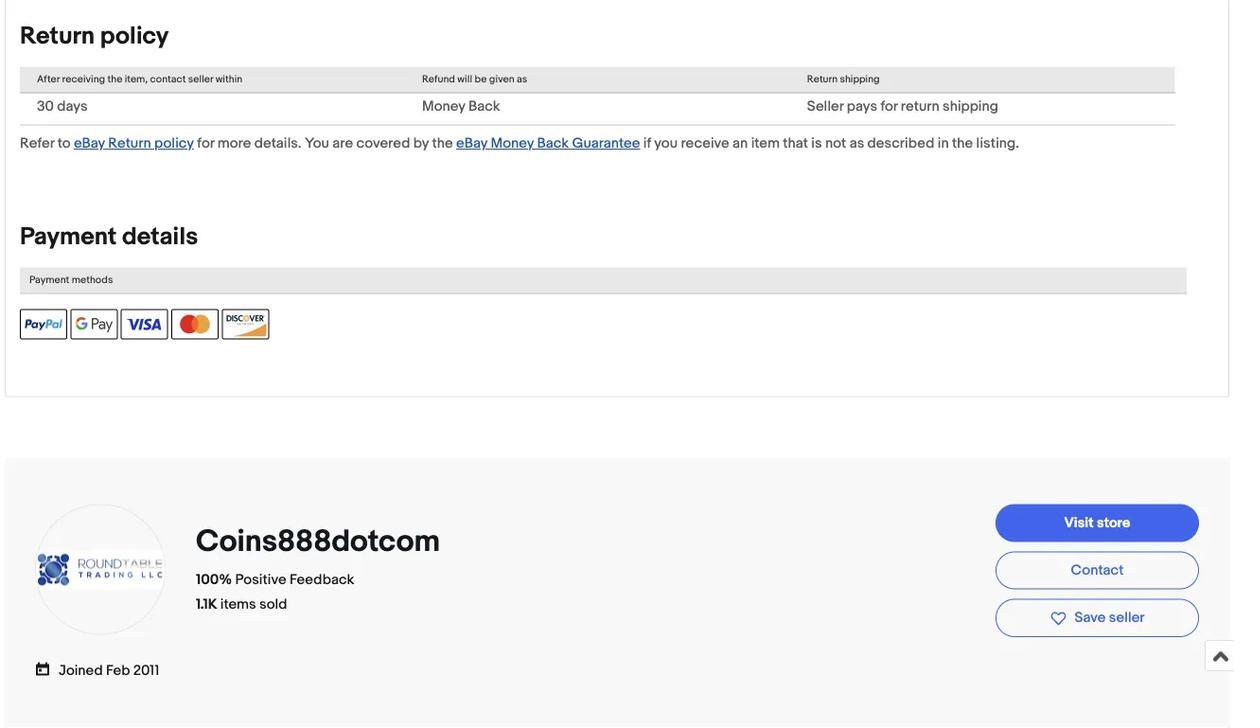 Task type: describe. For each thing, give the bounding box(es) containing it.
an
[[733, 135, 748, 152]]

refund will be given as
[[422, 73, 528, 86]]

you
[[305, 135, 330, 152]]

seller inside button
[[1110, 609, 1145, 627]]

receive
[[681, 135, 730, 152]]

text__icon wrapper image
[[35, 660, 59, 677]]

0 horizontal spatial shipping
[[841, 73, 880, 86]]

0 horizontal spatial money
[[422, 98, 466, 115]]

listing.
[[977, 135, 1020, 152]]

2 horizontal spatial the
[[953, 135, 974, 152]]

items
[[220, 596, 256, 613]]

is
[[812, 135, 823, 152]]

days
[[57, 98, 88, 115]]

to
[[57, 135, 71, 152]]

be
[[475, 73, 487, 86]]

seller
[[808, 98, 844, 115]]

store
[[1098, 514, 1131, 531]]

in
[[938, 135, 950, 152]]

1 horizontal spatial money
[[491, 135, 534, 152]]

30
[[37, 98, 54, 115]]

ebay return policy link
[[74, 135, 194, 152]]

given
[[489, 73, 515, 86]]

1 horizontal spatial as
[[850, 135, 865, 152]]

details
[[122, 223, 198, 252]]

sold
[[260, 596, 287, 613]]

save seller
[[1075, 609, 1145, 627]]

more
[[218, 135, 251, 152]]

seller pays for return shipping
[[808, 98, 999, 115]]

visit store
[[1065, 514, 1131, 531]]

1 horizontal spatial for
[[881, 98, 898, 115]]

contact
[[150, 73, 186, 86]]

within
[[216, 73, 243, 86]]

100% positive feedback 1.1k items sold
[[196, 572, 355, 613]]

coins888dotcom link
[[196, 523, 447, 560]]

save seller button
[[996, 599, 1200, 637]]

coins888dotcom
[[196, 523, 440, 560]]

refund
[[422, 73, 455, 86]]

return shipping
[[808, 73, 880, 86]]

joined feb 2011
[[59, 662, 159, 679]]

google pay image
[[70, 309, 118, 340]]

1 ebay from the left
[[74, 135, 105, 152]]

0 horizontal spatial the
[[107, 73, 123, 86]]

money back
[[422, 98, 501, 115]]

visa image
[[121, 309, 168, 340]]

1 vertical spatial policy
[[154, 135, 194, 152]]

100%
[[196, 572, 232, 589]]



Task type: vqa. For each thing, say whether or not it's contained in the screenshot.
the rightmost Return
yes



Task type: locate. For each thing, give the bounding box(es) containing it.
policy up item,
[[100, 22, 169, 51]]

1 vertical spatial shipping
[[943, 98, 999, 115]]

positive
[[235, 572, 287, 589]]

contact
[[1072, 562, 1125, 579]]

for right pays
[[881, 98, 898, 115]]

0 vertical spatial return
[[20, 22, 95, 51]]

back left 'guarantee'
[[537, 135, 569, 152]]

save
[[1075, 609, 1107, 627]]

1 vertical spatial for
[[197, 135, 214, 152]]

the left item,
[[107, 73, 123, 86]]

return up after
[[20, 22, 95, 51]]

master card image
[[172, 309, 219, 340]]

visit
[[1065, 514, 1094, 531]]

ebay
[[74, 135, 105, 152], [456, 135, 488, 152]]

discover image
[[222, 309, 269, 340]]

item
[[752, 135, 780, 152]]

ebay down money back
[[456, 135, 488, 152]]

the
[[107, 73, 123, 86], [432, 135, 453, 152], [953, 135, 974, 152]]

that
[[783, 135, 809, 152]]

1 horizontal spatial shipping
[[943, 98, 999, 115]]

contact link
[[996, 552, 1200, 590]]

after receiving the item, contact seller within
[[37, 73, 243, 86]]

1.1k
[[196, 596, 217, 613]]

seller left within
[[188, 73, 213, 86]]

as right given
[[517, 73, 528, 86]]

if
[[644, 135, 652, 152]]

return
[[901, 98, 940, 115]]

back down be
[[469, 98, 501, 115]]

money down refund
[[422, 98, 466, 115]]

return up seller
[[808, 73, 838, 86]]

1 horizontal spatial ebay
[[456, 135, 488, 152]]

shipping up listing.
[[943, 98, 999, 115]]

refer to ebay return policy for more details. you are covered by the ebay money back guarantee if you receive an item that is not as described in the listing.
[[20, 135, 1020, 152]]

visit store link
[[996, 504, 1200, 542]]

1 horizontal spatial back
[[537, 135, 569, 152]]

money down money back
[[491, 135, 534, 152]]

seller right "save"
[[1110, 609, 1145, 627]]

receiving
[[62, 73, 105, 86]]

0 vertical spatial back
[[469, 98, 501, 115]]

payment for payment details
[[20, 223, 117, 252]]

methods
[[72, 274, 113, 287]]

back
[[469, 98, 501, 115], [537, 135, 569, 152]]

as right not
[[850, 135, 865, 152]]

30 days
[[37, 98, 88, 115]]

payment left methods on the top left of page
[[29, 274, 69, 287]]

feedback
[[290, 572, 355, 589]]

by
[[414, 135, 429, 152]]

return for return shipping
[[808, 73, 838, 86]]

2 ebay from the left
[[456, 135, 488, 152]]

0 vertical spatial payment
[[20, 223, 117, 252]]

policy
[[100, 22, 169, 51], [154, 135, 194, 152]]

shipping
[[841, 73, 880, 86], [943, 98, 999, 115]]

payment details
[[20, 223, 198, 252]]

2 horizontal spatial return
[[808, 73, 838, 86]]

shipping up pays
[[841, 73, 880, 86]]

return policy
[[20, 22, 169, 51]]

covered
[[356, 135, 410, 152]]

payment for payment methods
[[29, 274, 69, 287]]

0 horizontal spatial return
[[20, 22, 95, 51]]

for
[[881, 98, 898, 115], [197, 135, 214, 152]]

0 horizontal spatial as
[[517, 73, 528, 86]]

details.
[[255, 135, 302, 152]]

are
[[333, 135, 353, 152]]

0 horizontal spatial for
[[197, 135, 214, 152]]

paypal image
[[20, 309, 67, 340]]

item,
[[125, 73, 148, 86]]

1 vertical spatial money
[[491, 135, 534, 152]]

refer
[[20, 135, 54, 152]]

1 vertical spatial payment
[[29, 274, 69, 287]]

1 vertical spatial back
[[537, 135, 569, 152]]

1 horizontal spatial the
[[432, 135, 453, 152]]

return for return policy
[[20, 22, 95, 51]]

ebay right to
[[74, 135, 105, 152]]

1 vertical spatial return
[[808, 73, 838, 86]]

after
[[37, 73, 60, 86]]

guarantee
[[572, 135, 641, 152]]

return
[[20, 22, 95, 51], [808, 73, 838, 86], [108, 135, 151, 152]]

feb
[[106, 662, 130, 679]]

pays
[[847, 98, 878, 115]]

joined
[[59, 662, 103, 679]]

policy left more
[[154, 135, 194, 152]]

2011
[[133, 662, 159, 679]]

0 vertical spatial policy
[[100, 22, 169, 51]]

payment up payment methods
[[20, 223, 117, 252]]

payment methods
[[29, 274, 113, 287]]

0 horizontal spatial back
[[469, 98, 501, 115]]

0 vertical spatial for
[[881, 98, 898, 115]]

return down item,
[[108, 135, 151, 152]]

the right in
[[953, 135, 974, 152]]

2 vertical spatial return
[[108, 135, 151, 152]]

1 horizontal spatial seller
[[1110, 609, 1145, 627]]

coins888dotcom image
[[34, 551, 167, 589]]

the right by
[[432, 135, 453, 152]]

1 vertical spatial seller
[[1110, 609, 1145, 627]]

1 vertical spatial as
[[850, 135, 865, 152]]

1 horizontal spatial return
[[108, 135, 151, 152]]

0 vertical spatial shipping
[[841, 73, 880, 86]]

ebay money back guarantee link
[[456, 135, 641, 152]]

seller
[[188, 73, 213, 86], [1110, 609, 1145, 627]]

described
[[868, 135, 935, 152]]

0 vertical spatial as
[[517, 73, 528, 86]]

money
[[422, 98, 466, 115], [491, 135, 534, 152]]

0 horizontal spatial seller
[[188, 73, 213, 86]]

as
[[517, 73, 528, 86], [850, 135, 865, 152]]

0 horizontal spatial ebay
[[74, 135, 105, 152]]

payment
[[20, 223, 117, 252], [29, 274, 69, 287]]

you
[[655, 135, 678, 152]]

0 vertical spatial money
[[422, 98, 466, 115]]

0 vertical spatial seller
[[188, 73, 213, 86]]

not
[[826, 135, 847, 152]]

will
[[458, 73, 473, 86]]

for left more
[[197, 135, 214, 152]]



